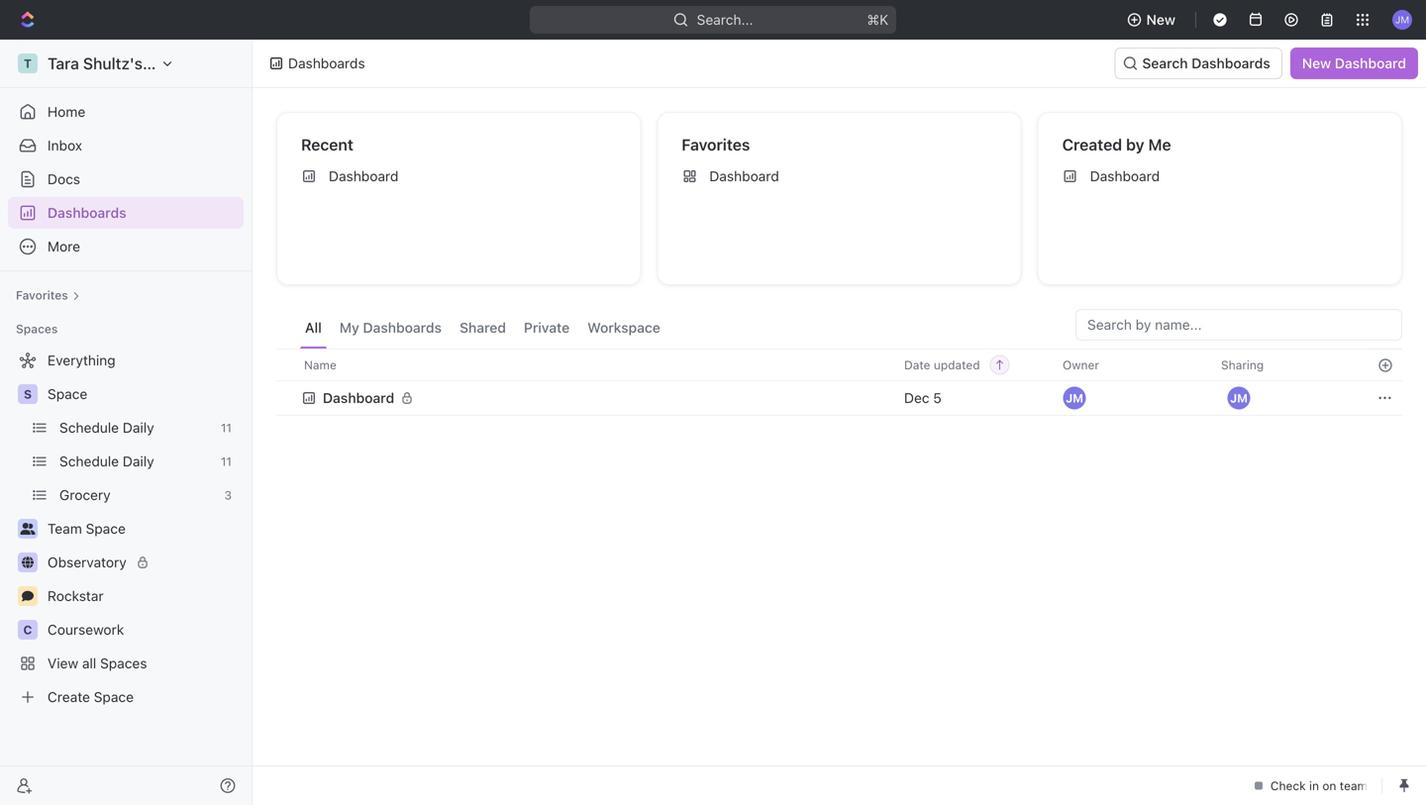Task type: vqa. For each thing, say whether or not it's contained in the screenshot.
label
no



Task type: locate. For each thing, give the bounding box(es) containing it.
2 schedule from the top
[[59, 453, 119, 469]]

jm inside jm button
[[1230, 391, 1248, 405]]

0 horizontal spatial favorites
[[16, 288, 68, 302]]

workspace right private
[[587, 319, 660, 336]]

0 horizontal spatial workspace
[[147, 54, 229, 73]]

1 horizontal spatial workspace
[[587, 319, 660, 336]]

11
[[221, 421, 232, 435], [221, 455, 232, 468]]

name
[[304, 358, 337, 372]]

workspace inside button
[[587, 319, 660, 336]]

search...
[[697, 11, 753, 28]]

home
[[48, 103, 85, 120]]

dashboard for recent
[[329, 168, 399, 184]]

private button
[[519, 309, 575, 349]]

dashboards up more
[[48, 205, 126, 221]]

0 vertical spatial favorites
[[682, 135, 750, 154]]

1 horizontal spatial dashboard link
[[674, 160, 1013, 192]]

1 vertical spatial schedule
[[59, 453, 119, 469]]

1 vertical spatial workspace
[[587, 319, 660, 336]]

row
[[276, 349, 1402, 381], [276, 378, 1402, 418]]

private
[[524, 319, 570, 336]]

sidebar navigation
[[0, 40, 256, 805]]

2 horizontal spatial jm
[[1395, 14, 1409, 25]]

1 vertical spatial new
[[1302, 55, 1331, 71]]

date updated
[[904, 358, 980, 372]]

jeremy miller, , element down sharing at the right top
[[1227, 386, 1251, 410]]

team
[[48, 520, 82, 537]]

dashboard link for recent
[[293, 160, 632, 192]]

2 horizontal spatial dashboard link
[[1054, 160, 1393, 192]]

jm up new dashboard
[[1395, 14, 1409, 25]]

owner
[[1063, 358, 1099, 372]]

tara shultz's workspace
[[48, 54, 229, 73]]

1 horizontal spatial jeremy miller, , element
[[1227, 386, 1251, 410]]

0 vertical spatial workspace
[[147, 54, 229, 73]]

space down view all spaces link at the left
[[94, 689, 134, 705]]

coursework
[[48, 621, 124, 638]]

me
[[1148, 135, 1171, 154]]

1 dashboard link from the left
[[293, 160, 632, 192]]

new
[[1146, 11, 1176, 28], [1302, 55, 1331, 71]]

0 horizontal spatial jeremy miller, , element
[[1063, 386, 1086, 410]]

space
[[48, 386, 87, 402], [86, 520, 126, 537], [94, 689, 134, 705]]

recent
[[301, 135, 353, 154]]

2 jeremy miller, , element from the left
[[1227, 386, 1251, 410]]

dashboards link
[[8, 197, 244, 229]]

2 11 from the top
[[221, 455, 232, 468]]

1 horizontal spatial new
[[1302, 55, 1331, 71]]

1 vertical spatial schedule daily link
[[59, 446, 213, 477]]

1 horizontal spatial spaces
[[100, 655, 147, 671]]

1 vertical spatial space
[[86, 520, 126, 537]]

dashboard link
[[293, 160, 632, 192], [674, 160, 1013, 192], [1054, 160, 1393, 192]]

0 vertical spatial schedule daily
[[59, 419, 154, 436]]

tree inside the sidebar navigation
[[8, 345, 244, 713]]

schedule daily link up "grocery" link
[[59, 446, 213, 477]]

all button
[[300, 309, 327, 349]]

favorites
[[682, 135, 750, 154], [16, 288, 68, 302]]

Search by name... text field
[[1087, 310, 1390, 340]]

0 vertical spatial 11
[[221, 421, 232, 435]]

1 schedule daily link from the top
[[59, 412, 213, 444]]

jeremy miller, , element down the owner
[[1063, 386, 1086, 410]]

row up dec
[[276, 349, 1402, 381]]

all
[[82, 655, 96, 671]]

dashboard
[[1335, 55, 1406, 71], [329, 168, 399, 184], [709, 168, 779, 184], [1090, 168, 1160, 184], [323, 390, 394, 406]]

0 horizontal spatial dashboard link
[[293, 160, 632, 192]]

search dashboards
[[1142, 55, 1270, 71]]

view all spaces
[[48, 655, 147, 671]]

everything link
[[8, 345, 240, 376]]

more
[[48, 238, 80, 255]]

observatory link
[[48, 547, 240, 578]]

spaces down favorites button
[[16, 322, 58, 336]]

spaces
[[16, 322, 58, 336], [100, 655, 147, 671]]

0 vertical spatial daily
[[123, 419, 154, 436]]

3 dashboard link from the left
[[1054, 160, 1393, 192]]

tara
[[48, 54, 79, 73]]

dashboard for created by me
[[1090, 168, 1160, 184]]

dec 5
[[904, 390, 942, 406]]

workspace right shultz's
[[147, 54, 229, 73]]

jm
[[1395, 14, 1409, 25], [1066, 391, 1083, 405], [1230, 391, 1248, 405]]

jm inside jm dropdown button
[[1395, 14, 1409, 25]]

1 vertical spatial daily
[[123, 453, 154, 469]]

dashboards up recent
[[288, 55, 365, 71]]

schedule daily down space link
[[59, 419, 154, 436]]

spaces up create space link
[[100, 655, 147, 671]]

row down date
[[276, 378, 1402, 418]]

1 vertical spatial schedule daily
[[59, 453, 154, 469]]

sharing
[[1221, 358, 1264, 372]]

2 row from the top
[[276, 378, 1402, 418]]

0 vertical spatial schedule
[[59, 419, 119, 436]]

team space link
[[48, 513, 240, 545]]

home link
[[8, 96, 244, 128]]

tab list
[[300, 309, 665, 349]]

daily up "grocery" link
[[123, 453, 154, 469]]

0 vertical spatial new
[[1146, 11, 1176, 28]]

tab list containing all
[[300, 309, 665, 349]]

dashboard button down name
[[301, 378, 426, 418]]

schedule down space link
[[59, 419, 119, 436]]

view
[[48, 655, 78, 671]]

jeremy miller, , element
[[1063, 386, 1086, 410], [1227, 386, 1251, 410]]

schedule up grocery
[[59, 453, 119, 469]]

2 schedule daily link from the top
[[59, 446, 213, 477]]

daily down space link
[[123, 419, 154, 436]]

1 schedule daily from the top
[[59, 419, 154, 436]]

0 vertical spatial schedule daily link
[[59, 412, 213, 444]]

0 horizontal spatial spaces
[[16, 322, 58, 336]]

new for new dashboard
[[1302, 55, 1331, 71]]

search dashboards button
[[1115, 48, 1282, 79]]

space up observatory
[[86, 520, 126, 537]]

inbox
[[48, 137, 82, 153]]

workspace button
[[582, 309, 665, 349]]

row containing name
[[276, 349, 1402, 381]]

new inside button
[[1146, 11, 1176, 28]]

dashboard button down "workspace" button
[[301, 378, 880, 418]]

schedule daily up grocery
[[59, 453, 154, 469]]

daily
[[123, 419, 154, 436], [123, 453, 154, 469]]

2 dashboard link from the left
[[674, 160, 1013, 192]]

workspace
[[147, 54, 229, 73], [587, 319, 660, 336]]

1 vertical spatial 11
[[221, 455, 232, 468]]

jm button
[[1386, 4, 1418, 36]]

2 daily from the top
[[123, 453, 154, 469]]

schedule
[[59, 419, 119, 436], [59, 453, 119, 469]]

schedule daily
[[59, 419, 154, 436], [59, 453, 154, 469]]

schedule daily link
[[59, 412, 213, 444], [59, 446, 213, 477]]

table
[[276, 349, 1402, 418]]

everything
[[48, 352, 116, 368]]

new inside button
[[1302, 55, 1331, 71]]

jm down the owner
[[1066, 391, 1083, 405]]

1 row from the top
[[276, 349, 1402, 381]]

tara shultz's workspace, , element
[[18, 53, 38, 73]]

dashboards right my
[[363, 319, 442, 336]]

created by me
[[1062, 135, 1171, 154]]

schedule daily link down space link
[[59, 412, 213, 444]]

tree
[[8, 345, 244, 713]]

tree containing everything
[[8, 345, 244, 713]]

jeremy miller, , element inside jm button
[[1227, 386, 1251, 410]]

3
[[224, 488, 232, 502]]

space down everything
[[48, 386, 87, 402]]

2 vertical spatial space
[[94, 689, 134, 705]]

jm down sharing at the right top
[[1230, 391, 1248, 405]]

0 horizontal spatial new
[[1146, 11, 1176, 28]]

1 vertical spatial favorites
[[16, 288, 68, 302]]

dashboard button
[[301, 378, 880, 418], [301, 378, 426, 418]]

dashboards
[[288, 55, 365, 71], [1192, 55, 1270, 71], [48, 205, 126, 221], [363, 319, 442, 336]]

t
[[24, 56, 32, 70]]

1 horizontal spatial jm
[[1230, 391, 1248, 405]]



Task type: describe. For each thing, give the bounding box(es) containing it.
s
[[24, 387, 32, 401]]

1 vertical spatial spaces
[[100, 655, 147, 671]]

date
[[904, 358, 930, 372]]

comment image
[[22, 590, 34, 602]]

coursework, , element
[[18, 620, 38, 640]]

new for new
[[1146, 11, 1176, 28]]

space, , element
[[18, 384, 38, 404]]

new button
[[1119, 4, 1187, 36]]

jm button
[[1221, 380, 1257, 416]]

by
[[1126, 135, 1144, 154]]

new dashboard button
[[1290, 48, 1418, 79]]

0 vertical spatial spaces
[[16, 322, 58, 336]]

1 daily from the top
[[123, 419, 154, 436]]

5
[[933, 390, 942, 406]]

favorites inside button
[[16, 288, 68, 302]]

grocery link
[[59, 479, 216, 511]]

0 vertical spatial space
[[48, 386, 87, 402]]

jm for jm dropdown button
[[1395, 14, 1409, 25]]

workspace inside the sidebar navigation
[[147, 54, 229, 73]]

dashboards inside the sidebar navigation
[[48, 205, 126, 221]]

date updated button
[[892, 350, 1010, 380]]

my dashboards
[[339, 319, 442, 336]]

1 jeremy miller, , element from the left
[[1063, 386, 1086, 410]]

1 horizontal spatial favorites
[[682, 135, 750, 154]]

team space
[[48, 520, 126, 537]]

create space
[[48, 689, 134, 705]]

new dashboard
[[1302, 55, 1406, 71]]

user group image
[[20, 523, 35, 535]]

jm for jm button on the right of page
[[1230, 391, 1248, 405]]

space for create
[[94, 689, 134, 705]]

docs
[[48, 171, 80, 187]]

dashboard for favorites
[[709, 168, 779, 184]]

2 schedule daily from the top
[[59, 453, 154, 469]]

space for team
[[86, 520, 126, 537]]

my
[[339, 319, 359, 336]]

rockstar
[[48, 588, 104, 604]]

dashboard inside table
[[323, 390, 394, 406]]

c
[[23, 623, 32, 637]]

docs link
[[8, 163, 244, 195]]

shared
[[460, 319, 506, 336]]

dashboard link for favorites
[[674, 160, 1013, 192]]

row containing dashboard
[[276, 378, 1402, 418]]

shultz's
[[83, 54, 143, 73]]

observatory
[[48, 554, 127, 570]]

⌘k
[[867, 11, 888, 28]]

1 schedule from the top
[[59, 419, 119, 436]]

view all spaces link
[[8, 648, 240, 679]]

my dashboards button
[[335, 309, 447, 349]]

rockstar link
[[48, 580, 240, 612]]

table containing dashboard
[[276, 349, 1402, 418]]

dashboards right search
[[1192, 55, 1270, 71]]

space link
[[48, 378, 240, 410]]

dashboard link for created by me
[[1054, 160, 1393, 192]]

dec
[[904, 390, 929, 406]]

shared button
[[455, 309, 511, 349]]

more button
[[8, 231, 244, 262]]

favorites button
[[8, 283, 88, 307]]

grocery
[[59, 487, 111, 503]]

globe image
[[22, 557, 34, 568]]

inbox link
[[8, 130, 244, 161]]

created
[[1062, 135, 1122, 154]]

updated
[[934, 358, 980, 372]]

1 11 from the top
[[221, 421, 232, 435]]

create
[[48, 689, 90, 705]]

coursework link
[[48, 614, 240, 646]]

create space link
[[8, 681, 240, 713]]

all
[[305, 319, 322, 336]]

0 horizontal spatial jm
[[1066, 391, 1083, 405]]

search
[[1142, 55, 1188, 71]]



